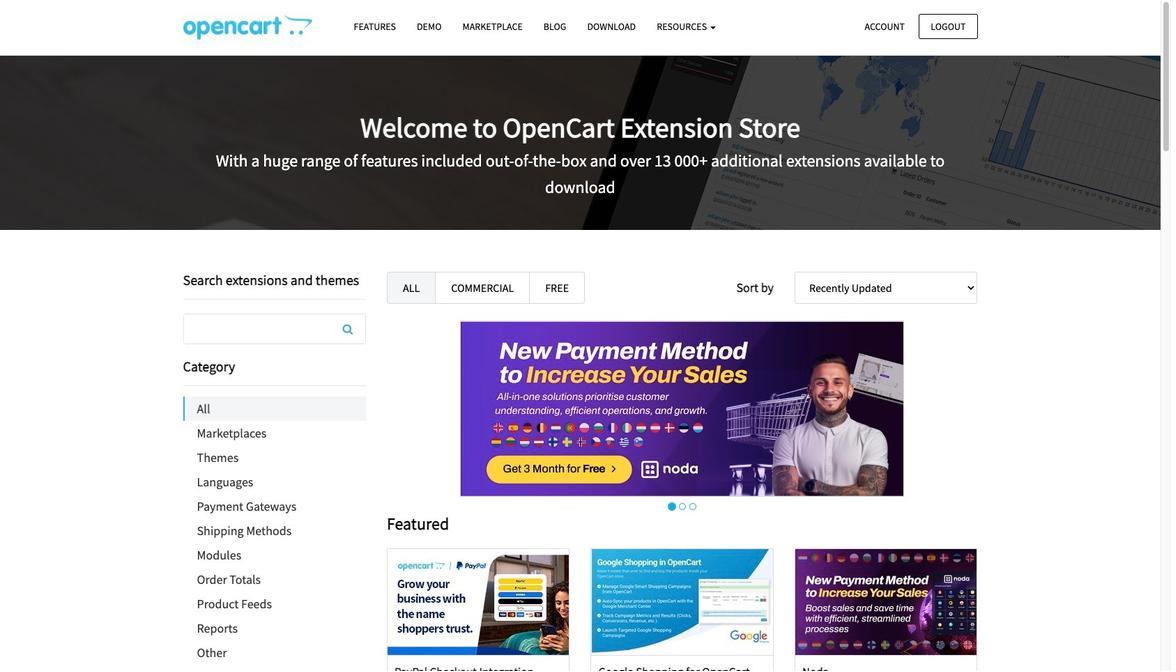 Task type: describe. For each thing, give the bounding box(es) containing it.
paypal checkout integration image
[[388, 550, 569, 656]]

noda image
[[796, 550, 977, 656]]

google shopping for opencart image
[[592, 550, 773, 656]]



Task type: vqa. For each thing, say whether or not it's contained in the screenshot.
Blog link
no



Task type: locate. For each thing, give the bounding box(es) containing it.
opencart extensions image
[[183, 15, 312, 40]]

node image
[[461, 321, 905, 497]]

search image
[[343, 324, 353, 335]]

None text field
[[184, 315, 366, 344]]



